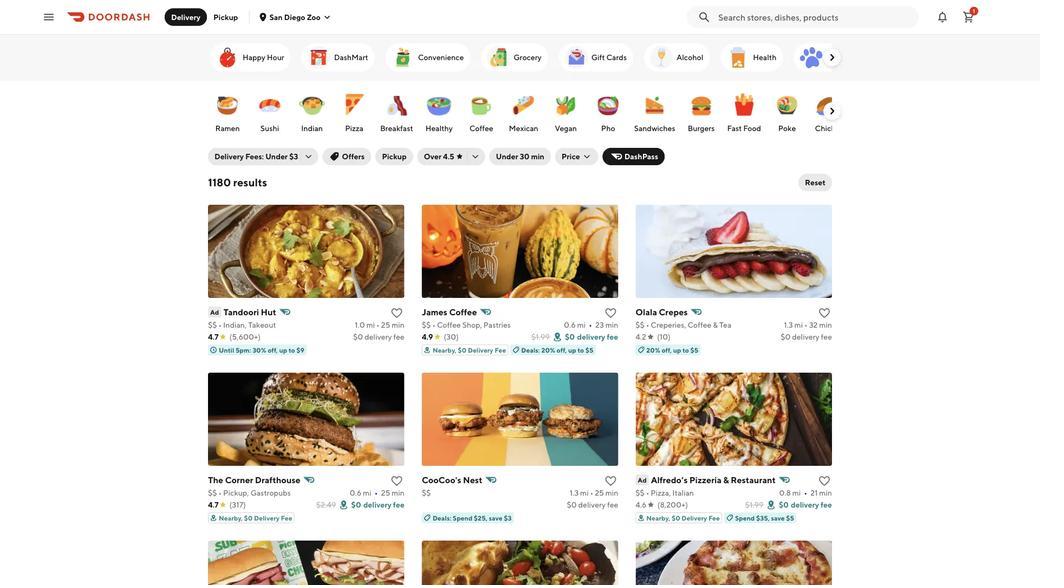 Task type: locate. For each thing, give the bounding box(es) containing it.
3 to from the left
[[683, 346, 689, 354]]

coffee up over 4.5 button
[[470, 124, 494, 133]]

1 horizontal spatial under
[[496, 152, 518, 161]]

1 horizontal spatial ad
[[638, 476, 647, 484]]

ad for tandoori
[[210, 308, 219, 316]]

23
[[596, 321, 604, 330]]

click to add this store to your saved list image
[[818, 307, 831, 320], [604, 475, 617, 488], [818, 475, 831, 488]]

20%
[[542, 346, 556, 354], [647, 346, 661, 354]]

spend left $25,
[[453, 514, 473, 522]]

click to add this store to your saved list image up 0.6 mi • 25 min
[[391, 475, 404, 488]]

nearby, down (8,200+)
[[647, 514, 671, 522]]

delivery down 1.0 mi • 25 min
[[365, 332, 392, 341]]

$0 delivery fee down 0.6 mi • 23 min
[[565, 332, 619, 341]]

pickup right delivery button
[[214, 12, 238, 21]]

2 horizontal spatial nearby,
[[647, 514, 671, 522]]

2 horizontal spatial $​0 delivery fee
[[781, 332, 832, 341]]

$$ down the
[[208, 489, 217, 498]]

$​0 for 1.3 mi • 32 min
[[781, 332, 791, 341]]

$0 down 0.6 mi • 25 min
[[351, 501, 361, 509]]

1 4.7 from the top
[[208, 332, 219, 341]]

1 horizontal spatial save
[[771, 514, 785, 522]]

$$ up 4.6
[[636, 489, 645, 498]]

click to add this store to your saved list image up 1.3 mi • 32 min
[[818, 307, 831, 320]]

$1.99 for 0.6
[[532, 332, 550, 341]]

mexican
[[509, 124, 539, 133]]

4.7 down $$ • indian, takeout
[[208, 332, 219, 341]]

0 horizontal spatial ad
[[210, 308, 219, 316]]

fee down 0.6 mi • 23 min
[[607, 332, 619, 341]]

hut
[[261, 307, 276, 317]]

$​0 delivery fee down 1.0 mi • 25 min
[[353, 332, 405, 341]]

$25,
[[474, 514, 488, 522]]

$$ up 4.2
[[636, 321, 645, 330]]

off, down 0.6 mi • 23 min
[[557, 346, 567, 354]]

fee down the 0.8 mi • 21 min
[[821, 501, 832, 509]]

0 vertical spatial $1.99
[[532, 332, 550, 341]]

up down 0.6 mi • 23 min
[[568, 346, 576, 354]]

1 horizontal spatial pickup button
[[376, 148, 413, 165]]

$$ • pickup, gastropubs
[[208, 489, 291, 498]]

nearby,
[[433, 346, 457, 354], [219, 514, 243, 522], [647, 514, 671, 522]]

1 horizontal spatial to
[[578, 346, 584, 354]]

fee down ad alfredo's pizzeria & restaurant
[[709, 514, 720, 522]]

offers
[[342, 152, 365, 161]]

happy hour image
[[215, 44, 241, 70]]

delivery down 1.3 mi • 25 min at the right bottom of page
[[579, 501, 606, 509]]

1.3 for olala crepes
[[784, 321, 793, 330]]

0 vertical spatial 1.3
[[784, 321, 793, 330]]

$0 delivery fee
[[565, 332, 619, 341], [351, 501, 405, 509], [779, 501, 832, 509]]

delivery down 0.6 mi • 25 min
[[363, 501, 392, 509]]

0 vertical spatial 4.7
[[208, 332, 219, 341]]

alcohol
[[677, 53, 704, 62]]

delivery fees: under $3
[[215, 152, 298, 161]]

1 horizontal spatial nearby,
[[433, 346, 457, 354]]

$5 down $$ • creperies, coffee & tea
[[691, 346, 699, 354]]

0 horizontal spatial save
[[489, 514, 503, 522]]

pho
[[601, 124, 615, 133]]

spend
[[453, 514, 473, 522], [735, 514, 755, 522]]

2 horizontal spatial $0 delivery fee
[[779, 501, 832, 509]]

$$ up 4.9
[[422, 321, 431, 330]]

$​0 delivery fee for 32
[[781, 332, 832, 341]]

0 horizontal spatial 20%
[[542, 346, 556, 354]]

fee down 1.3 mi • 32 min
[[821, 332, 832, 341]]

restaurant
[[731, 475, 776, 485]]

30
[[520, 152, 530, 161]]

0 horizontal spatial spend
[[453, 514, 473, 522]]

$1.99 for 0.8
[[746, 501, 764, 509]]

$3 right $25,
[[504, 514, 512, 522]]

fee down gastropubs
[[281, 514, 292, 522]]

1 vertical spatial deals:
[[433, 514, 452, 522]]

burgers
[[688, 124, 715, 133]]

0 vertical spatial pickup
[[214, 12, 238, 21]]

0 horizontal spatial deals:
[[433, 514, 452, 522]]

under right fees:
[[266, 152, 288, 161]]

$1.99
[[532, 332, 550, 341], [746, 501, 764, 509]]

crepes
[[659, 307, 688, 317]]

fee for $$ • coffee shop, pastries
[[495, 346, 506, 354]]

(30)
[[444, 332, 459, 341]]

0 horizontal spatial under
[[266, 152, 288, 161]]

0 vertical spatial &
[[713, 321, 718, 330]]

$5
[[586, 346, 594, 354], [691, 346, 699, 354], [787, 514, 795, 522]]

min
[[531, 152, 545, 161], [392, 321, 405, 330], [606, 321, 619, 330], [820, 321, 832, 330], [392, 489, 405, 498], [606, 489, 619, 498], [820, 489, 832, 498]]

1 vertical spatial pickup button
[[376, 148, 413, 165]]

diego
[[284, 12, 305, 21]]

grocery
[[514, 53, 542, 62]]

1 horizontal spatial $3
[[504, 514, 512, 522]]

mi for 0.6 mi • 23 min
[[577, 321, 586, 330]]

1 horizontal spatial $1.99
[[746, 501, 764, 509]]

0 vertical spatial ad
[[210, 308, 219, 316]]

1 vertical spatial $3
[[504, 514, 512, 522]]

0 vertical spatial pickup button
[[207, 8, 245, 26]]

0 horizontal spatial pickup button
[[207, 8, 245, 26]]

$2.49
[[316, 501, 336, 509]]

21
[[811, 489, 818, 498]]

mi for 1.3 mi • 25 min
[[581, 489, 589, 498]]

2 4.7 from the top
[[208, 501, 219, 509]]

1 save from the left
[[489, 514, 503, 522]]

click to add this store to your saved list image up the 0.8 mi • 21 min
[[818, 475, 831, 488]]

pets
[[827, 53, 842, 62]]

4.7 left (317)
[[208, 501, 219, 509]]

& right pizzeria
[[724, 475, 729, 485]]

deals: for deals: 20% off, up to $5
[[522, 346, 540, 354]]

to down 0.6 mi • 23 min
[[578, 346, 584, 354]]

1 horizontal spatial spend
[[735, 514, 755, 522]]

2 off, from the left
[[557, 346, 567, 354]]

$​0 down 1.3 mi • 25 min at the right bottom of page
[[567, 501, 577, 509]]

2 horizontal spatial off,
[[662, 346, 672, 354]]

deals:
[[522, 346, 540, 354], [433, 514, 452, 522]]

0 horizontal spatial off,
[[268, 346, 278, 354]]

to down $$ • creperies, coffee & tea
[[683, 346, 689, 354]]

notification bell image
[[937, 11, 950, 24]]

pickup button up happy hour icon
[[207, 8, 245, 26]]

nearby, down (317)
[[219, 514, 243, 522]]

0 horizontal spatial &
[[713, 321, 718, 330]]

Store search: begin typing to search for stores available on DoorDash text field
[[719, 11, 913, 23]]

0 horizontal spatial 0.6
[[350, 489, 362, 498]]

indian,
[[223, 321, 247, 330]]

2 horizontal spatial up
[[674, 346, 682, 354]]

1.3
[[784, 321, 793, 330], [570, 489, 579, 498]]

mi for 1.3 mi • 32 min
[[795, 321, 803, 330]]

$3
[[289, 152, 298, 161], [504, 514, 512, 522]]

25
[[381, 321, 390, 330], [381, 489, 390, 498], [595, 489, 604, 498]]

$$ for $$ • indian, takeout
[[208, 321, 217, 330]]

1 horizontal spatial 0.6
[[564, 321, 576, 330]]

to
[[289, 346, 295, 354], [578, 346, 584, 354], [683, 346, 689, 354]]

under left 30
[[496, 152, 518, 161]]

1 horizontal spatial off,
[[557, 346, 567, 354]]

0 horizontal spatial fee
[[281, 514, 292, 522]]

gift cards link
[[559, 43, 634, 72]]

ad inside ad alfredo's pizzeria & restaurant
[[638, 476, 647, 484]]

(10)
[[657, 332, 671, 341]]

1 vertical spatial 4.7
[[208, 501, 219, 509]]

$​0 down 1.3 mi • 32 min
[[781, 332, 791, 341]]

$5 down 0.8
[[787, 514, 795, 522]]

off,
[[268, 346, 278, 354], [557, 346, 567, 354], [662, 346, 672, 354]]

save right $35,
[[771, 514, 785, 522]]

2 horizontal spatial nearby, $0 delivery fee
[[647, 514, 720, 522]]

health image
[[725, 44, 751, 70]]

1 horizontal spatial up
[[568, 346, 576, 354]]

fee
[[495, 346, 506, 354], [281, 514, 292, 522], [709, 514, 720, 522]]

gastropubs
[[251, 489, 291, 498]]

$​0 down 1.0
[[353, 332, 363, 341]]

save right $25,
[[489, 514, 503, 522]]

fee down 'pastries'
[[495, 346, 506, 354]]

click to add this store to your saved list image up 1.3 mi • 25 min at the right bottom of page
[[604, 475, 617, 488]]

gift cards image
[[564, 44, 590, 70]]

2 horizontal spatial to
[[683, 346, 689, 354]]

nearby, $0 delivery fee down (317)
[[219, 514, 292, 522]]

san diego zoo
[[270, 12, 321, 21]]

0 horizontal spatial $​0
[[353, 332, 363, 341]]

spend left $35,
[[735, 514, 755, 522]]

0 horizontal spatial $​0 delivery fee
[[353, 332, 405, 341]]

1 horizontal spatial 20%
[[647, 346, 661, 354]]

coffee left tea
[[688, 321, 712, 330]]

click to add this store to your saved list image up 0.6 mi • 23 min
[[604, 307, 617, 320]]

ad inside ad tandoori hut
[[210, 308, 219, 316]]

4.7 for $$ • pickup, gastropubs
[[208, 501, 219, 509]]

& left tea
[[713, 321, 718, 330]]

$$ left indian,
[[208, 321, 217, 330]]

convenience image
[[390, 44, 416, 70]]

indian
[[301, 124, 323, 133]]

fee for $$ • pizza, italian
[[709, 514, 720, 522]]

(317)
[[230, 501, 246, 509]]

pets image
[[799, 44, 825, 70]]

$0 up deals: 20% off, up to $5
[[565, 332, 575, 341]]

$​0 for 1.0 mi • 25 min
[[353, 332, 363, 341]]

deals: spend $25, save $3
[[433, 514, 512, 522]]

results
[[233, 176, 267, 189]]

1 vertical spatial 0.6
[[350, 489, 362, 498]]

0.6
[[564, 321, 576, 330], [350, 489, 362, 498]]

off, down "(10)"
[[662, 346, 672, 354]]

nearby, $0 delivery fee
[[433, 346, 506, 354], [219, 514, 292, 522], [647, 514, 720, 522]]

0 horizontal spatial pickup
[[214, 12, 238, 21]]

pickup button down breakfast
[[376, 148, 413, 165]]

1 horizontal spatial $5
[[691, 346, 699, 354]]

0 horizontal spatial 1.3
[[570, 489, 579, 498]]

nearby, for 4.6
[[647, 514, 671, 522]]

$0 delivery fee down 0.6 mi • 25 min
[[351, 501, 405, 509]]

min for 0.8 mi • 21 min
[[820, 489, 832, 498]]

italian
[[673, 489, 694, 498]]

0.6 for the corner drafthouse
[[350, 489, 362, 498]]

off, right 30%
[[268, 346, 278, 354]]

0 horizontal spatial to
[[289, 346, 295, 354]]

nearby, down the (30)
[[433, 346, 457, 354]]

alfredo's
[[651, 475, 688, 485]]

nearby, $0 delivery fee down the (30)
[[433, 346, 506, 354]]

4.5
[[443, 152, 454, 161]]

click to add this store to your saved list image
[[391, 307, 404, 320], [604, 307, 617, 320], [391, 475, 404, 488]]

$3 right fees:
[[289, 152, 298, 161]]

up down $$ • creperies, coffee & tea
[[674, 346, 682, 354]]

2 horizontal spatial $​0
[[781, 332, 791, 341]]

3 up from the left
[[674, 346, 682, 354]]

1180
[[208, 176, 231, 189]]

pickup
[[214, 12, 238, 21], [382, 152, 407, 161]]

0 horizontal spatial $5
[[586, 346, 594, 354]]

$0 delivery fee down the 0.8 mi • 21 min
[[779, 501, 832, 509]]

to left $9
[[289, 346, 295, 354]]

2 save from the left
[[771, 514, 785, 522]]

0.6 for james coffee
[[564, 321, 576, 330]]

1 to from the left
[[289, 346, 295, 354]]

ad alfredo's pizzeria & restaurant
[[638, 475, 776, 485]]

4.9
[[422, 332, 433, 341]]

1 horizontal spatial deals:
[[522, 346, 540, 354]]

corner
[[225, 475, 253, 485]]

drafthouse
[[255, 475, 301, 485]]

0 horizontal spatial $0 delivery fee
[[351, 501, 405, 509]]

$$ • pizza, italian
[[636, 489, 694, 498]]

0 vertical spatial 0.6
[[564, 321, 576, 330]]

$1.99 up deals: 20% off, up to $5
[[532, 332, 550, 341]]

&
[[713, 321, 718, 330], [724, 475, 729, 485]]

hour
[[267, 53, 284, 62]]

0 vertical spatial deals:
[[522, 346, 540, 354]]

$$ • creperies, coffee & tea
[[636, 321, 732, 330]]

ramen
[[215, 124, 240, 133]]

1 vertical spatial 1.3
[[570, 489, 579, 498]]

$0 down (8,200+)
[[672, 514, 681, 522]]

1 vertical spatial $1.99
[[746, 501, 764, 509]]

$9
[[297, 346, 305, 354]]

pickup down breakfast
[[382, 152, 407, 161]]

1 horizontal spatial nearby, $0 delivery fee
[[433, 346, 506, 354]]

nearby, $0 delivery fee down (8,200+)
[[647, 514, 720, 522]]

$0
[[565, 332, 575, 341], [458, 346, 467, 354], [351, 501, 361, 509], [779, 501, 789, 509], [244, 514, 253, 522], [672, 514, 681, 522]]

1 vertical spatial pickup
[[382, 152, 407, 161]]

1 horizontal spatial 1.3
[[784, 321, 793, 330]]

1 vertical spatial ad
[[638, 476, 647, 484]]

fee down 1.3 mi • 25 min at the right bottom of page
[[607, 501, 619, 509]]

healthy
[[426, 124, 453, 133]]

$0 down 0.8
[[779, 501, 789, 509]]

the corner drafthouse
[[208, 475, 301, 485]]

0 horizontal spatial up
[[279, 346, 287, 354]]

1 20% from the left
[[542, 346, 556, 354]]

1 horizontal spatial fee
[[495, 346, 506, 354]]

ad left tandoori
[[210, 308, 219, 316]]

1 horizontal spatial $0 delivery fee
[[565, 332, 619, 341]]

$​0 delivery fee down 1.3 mi • 32 min
[[781, 332, 832, 341]]

1 horizontal spatial &
[[724, 475, 729, 485]]

$​0 delivery fee down 1.3 mi • 25 min at the right bottom of page
[[567, 501, 619, 509]]

$$ down coocoo's
[[422, 489, 431, 498]]

$5 down 0.6 mi • 23 min
[[586, 346, 594, 354]]

2 horizontal spatial fee
[[709, 514, 720, 522]]

$1.99 up $35,
[[746, 501, 764, 509]]

0 horizontal spatial $1.99
[[532, 332, 550, 341]]

ad tandoori hut
[[210, 307, 276, 317]]

2 up from the left
[[568, 346, 576, 354]]

up left $9
[[279, 346, 287, 354]]

2 under from the left
[[496, 152, 518, 161]]

0 vertical spatial $3
[[289, 152, 298, 161]]

ad up 4.6
[[638, 476, 647, 484]]



Task type: describe. For each thing, give the bounding box(es) containing it.
$0 down the (30)
[[458, 346, 467, 354]]

open menu image
[[42, 11, 55, 24]]

dashpass button
[[603, 148, 665, 165]]

delivery button
[[165, 8, 207, 26]]

click to add this store to your saved list image for olala crepes
[[818, 307, 831, 320]]

1
[[973, 8, 976, 14]]

grocery image
[[486, 44, 512, 70]]

happy hour
[[243, 53, 284, 62]]

30%
[[253, 346, 266, 354]]

until
[[219, 346, 234, 354]]

1180 results
[[208, 176, 267, 189]]

vegan
[[555, 124, 577, 133]]

1 vertical spatial &
[[724, 475, 729, 485]]

dashmart link
[[302, 43, 375, 72]]

pizzeria
[[690, 475, 722, 485]]

ad for alfredo's
[[638, 476, 647, 484]]

4.2
[[636, 332, 647, 341]]

fee down 1.0 mi • 25 min
[[394, 332, 405, 341]]

$35,
[[757, 514, 770, 522]]

dashmart image
[[306, 44, 332, 70]]

fast
[[728, 124, 742, 133]]

coocoo's
[[422, 475, 462, 485]]

cards
[[607, 53, 627, 62]]

1.3 for coocoo's nest
[[570, 489, 579, 498]]

tea
[[720, 321, 732, 330]]

james
[[422, 307, 448, 317]]

mi for 0.8 mi • 21 min
[[793, 489, 801, 498]]

gift
[[592, 53, 605, 62]]

min for 1.3 mi • 25 min
[[606, 489, 619, 498]]

click to add this store to your saved list image for coocoo's nest
[[604, 475, 617, 488]]

2 to from the left
[[578, 346, 584, 354]]

over 4.5 button
[[418, 148, 485, 165]]

click to add this store to your saved list image up 1.0 mi • 25 min
[[391, 307, 404, 320]]

0.6 mi • 25 min
[[350, 489, 405, 498]]

delivery down 1.3 mi • 32 min
[[792, 332, 820, 341]]

next button of carousel image
[[827, 106, 838, 117]]

until 5pm: 30% off, up to $9
[[219, 346, 305, 354]]

pizza,
[[651, 489, 671, 498]]

olala crepes
[[636, 307, 688, 317]]

happy hour link
[[210, 43, 291, 72]]

price
[[562, 152, 580, 161]]

1.3 mi • 32 min
[[784, 321, 832, 330]]

min for 1.0 mi • 25 min
[[392, 321, 405, 330]]

grocery link
[[481, 43, 548, 72]]

coffee up the (30)
[[437, 321, 461, 330]]

gift cards
[[592, 53, 627, 62]]

$$ for $$ • pickup, gastropubs
[[208, 489, 217, 498]]

nearby, for 4.9
[[433, 346, 457, 354]]

nest
[[463, 475, 483, 485]]

4.6
[[636, 501, 647, 509]]

delivery down 0.6 mi • 23 min
[[577, 332, 606, 341]]

0 horizontal spatial $3
[[289, 152, 298, 161]]

mi for 1.0 mi • 25 min
[[367, 321, 375, 330]]

0.8 mi • 21 min
[[780, 489, 832, 498]]

under inside button
[[496, 152, 518, 161]]

(8,200+)
[[658, 501, 688, 509]]

price button
[[555, 148, 599, 165]]

click to add this store to your saved list image for james coffee
[[604, 307, 617, 320]]

$​0 delivery fee for 25
[[353, 332, 405, 341]]

min for 1.3 mi • 32 min
[[820, 321, 832, 330]]

5pm:
[[236, 346, 251, 354]]

2 horizontal spatial $5
[[787, 514, 795, 522]]

under 30 min button
[[490, 148, 551, 165]]

reset
[[805, 178, 826, 187]]

25 for 1.3 mi • 25 min
[[595, 489, 604, 498]]

1 items, open order cart image
[[963, 11, 976, 24]]

min for 0.6 mi • 23 min
[[606, 321, 619, 330]]

1 under from the left
[[266, 152, 288, 161]]

1.0
[[355, 321, 365, 330]]

$$ • coffee shop, pastries
[[422, 321, 511, 330]]

olala
[[636, 307, 657, 317]]

reset button
[[799, 174, 832, 191]]

0 horizontal spatial nearby,
[[219, 514, 243, 522]]

4.7 for $$ • indian, takeout
[[208, 332, 219, 341]]

$0 delivery fee for the corner drafthouse
[[351, 501, 405, 509]]

1 horizontal spatial $​0 delivery fee
[[567, 501, 619, 509]]

spend $35, save $5
[[735, 514, 795, 522]]

fee down 0.6 mi • 25 min
[[393, 501, 405, 509]]

1 up from the left
[[279, 346, 287, 354]]

pickup,
[[223, 489, 249, 498]]

0.6 mi • 23 min
[[564, 321, 619, 330]]

takeout
[[248, 321, 276, 330]]

mi for 0.6 mi • 25 min
[[363, 489, 372, 498]]

nearby, $0 delivery fee for 4.6
[[647, 514, 720, 522]]

coocoo's nest
[[422, 475, 483, 485]]

$$ for $$ • pizza, italian
[[636, 489, 645, 498]]

fees:
[[245, 152, 264, 161]]

2 spend from the left
[[735, 514, 755, 522]]

health link
[[721, 43, 783, 72]]

click to add this store to your saved list image for the corner drafthouse
[[391, 475, 404, 488]]

health
[[753, 53, 777, 62]]

1 spend from the left
[[453, 514, 473, 522]]

san diego zoo button
[[259, 12, 332, 21]]

min inside button
[[531, 152, 545, 161]]

sandwiches
[[634, 124, 676, 133]]

delivery inside delivery button
[[171, 12, 201, 21]]

dashmart
[[334, 53, 368, 62]]

san
[[270, 12, 283, 21]]

convenience link
[[386, 43, 471, 72]]

25 for 1.0 mi • 25 min
[[381, 321, 390, 330]]

tandoori
[[223, 307, 259, 317]]

$$ for $$ • coffee shop, pastries
[[422, 321, 431, 330]]

2 20% from the left
[[647, 346, 661, 354]]

food
[[744, 124, 762, 133]]

fast food
[[728, 124, 762, 133]]

the
[[208, 475, 223, 485]]

1.0 mi • 25 min
[[355, 321, 405, 330]]

1 horizontal spatial pickup
[[382, 152, 407, 161]]

alcohol image
[[649, 44, 675, 70]]

alcohol link
[[644, 43, 710, 72]]

over
[[424, 152, 442, 161]]

offers button
[[323, 148, 371, 165]]

$0 delivery fee for james coffee
[[565, 332, 619, 341]]

james coffee
[[422, 307, 477, 317]]

$$ for $$
[[422, 489, 431, 498]]

$0 down (317)
[[244, 514, 253, 522]]

$$ for $$ • creperies, coffee & tea
[[636, 321, 645, 330]]

0 horizontal spatial nearby, $0 delivery fee
[[219, 514, 292, 522]]

1 horizontal spatial $​0
[[567, 501, 577, 509]]

3 off, from the left
[[662, 346, 672, 354]]

coffee up $$ • coffee shop, pastries
[[449, 307, 477, 317]]

25 for 0.6 mi • 25 min
[[381, 489, 390, 498]]

20% off, up to $5
[[647, 346, 699, 354]]

sushi
[[261, 124, 279, 133]]

chicken
[[815, 124, 844, 133]]

poke
[[779, 124, 796, 133]]

breakfast
[[380, 124, 413, 133]]

pizza
[[345, 124, 364, 133]]

zoo
[[307, 12, 321, 21]]

min for 0.6 mi • 25 min
[[392, 489, 405, 498]]

delivery down the 0.8 mi • 21 min
[[791, 501, 819, 509]]

1 off, from the left
[[268, 346, 278, 354]]

pets link
[[794, 43, 849, 72]]

under 30 min
[[496, 152, 545, 161]]

nearby, $0 delivery fee for 4.9
[[433, 346, 506, 354]]

deals: for deals: spend $25, save $3
[[433, 514, 452, 522]]

(5,600+)
[[230, 332, 261, 341]]

next button of carousel image
[[827, 52, 838, 63]]

0.8
[[780, 489, 791, 498]]



Task type: vqa. For each thing, say whether or not it's contained in the screenshot.
the left Reviews
no



